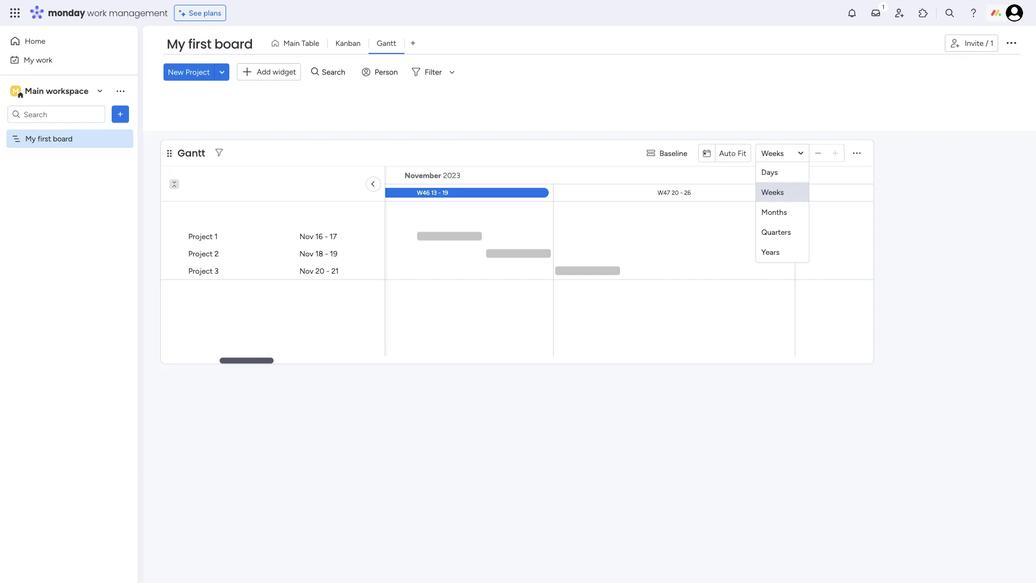 Task type: vqa. For each thing, say whether or not it's contained in the screenshot.


Task type: locate. For each thing, give the bounding box(es) containing it.
0 horizontal spatial 20
[[316, 266, 325, 275]]

nov 20 - 21
[[300, 266, 339, 275]]

19 right 13
[[442, 189, 448, 197]]

home
[[25, 36, 45, 46]]

new
[[168, 67, 184, 77]]

monday work management
[[48, 7, 168, 19]]

board
[[215, 35, 253, 53], [53, 134, 73, 143]]

0 horizontal spatial 1
[[215, 232, 218, 241]]

1 horizontal spatial gantt
[[377, 39, 396, 48]]

1 vertical spatial 20
[[316, 266, 325, 275]]

1 horizontal spatial work
[[87, 7, 107, 19]]

1 inside button
[[991, 39, 994, 48]]

18
[[316, 249, 323, 258]]

0 vertical spatial my first board
[[167, 35, 253, 53]]

home button
[[6, 32, 116, 50]]

1 vertical spatial 19
[[330, 249, 338, 258]]

- for nov 20 - 21
[[326, 266, 330, 275]]

0 horizontal spatial first
[[38, 134, 51, 143]]

3 nov from the top
[[300, 266, 314, 275]]

work for my
[[36, 55, 52, 64]]

1 vertical spatial first
[[38, 134, 51, 143]]

see plans
[[189, 8, 221, 18]]

weeks up months
[[762, 188, 784, 197]]

- right 6
[[196, 189, 198, 197]]

project 3
[[188, 266, 219, 275]]

workspace selection element
[[10, 84, 90, 99]]

workspace
[[46, 86, 89, 96]]

gantt right dapulse drag handle 3 image
[[178, 146, 205, 160]]

- for w47   20 - 26
[[681, 189, 683, 197]]

0 vertical spatial 1
[[991, 39, 994, 48]]

19 for w46   13 - 19
[[442, 189, 448, 197]]

work
[[87, 7, 107, 19], [36, 55, 52, 64]]

project inside new project button
[[186, 67, 210, 77]]

1 horizontal spatial main
[[284, 39, 300, 48]]

0 vertical spatial 20
[[672, 189, 679, 197]]

1 vertical spatial 1
[[215, 232, 218, 241]]

nov 16 - 17
[[300, 232, 337, 241]]

first down search in workspace field at left
[[38, 134, 51, 143]]

0 vertical spatial main
[[284, 39, 300, 48]]

main left table
[[284, 39, 300, 48]]

21
[[331, 266, 339, 275]]

None field
[[756, 144, 767, 162]]

baseline
[[660, 148, 688, 158]]

20 left 21
[[316, 266, 325, 275]]

filter button
[[408, 63, 459, 81]]

options image
[[1005, 36, 1018, 49]]

gantt left add view icon
[[377, 39, 396, 48]]

v2 today image
[[703, 149, 711, 157]]

add widget
[[257, 67, 296, 76]]

3
[[215, 266, 219, 275]]

project
[[186, 67, 210, 77], [188, 232, 213, 241], [188, 249, 213, 258], [188, 266, 213, 275]]

0 vertical spatial board
[[215, 35, 253, 53]]

weeks up days at top right
[[762, 148, 784, 158]]

w47   20 - 26
[[658, 189, 691, 197]]

apps image
[[918, 8, 929, 18]]

0 horizontal spatial work
[[36, 55, 52, 64]]

angle down image
[[219, 68, 225, 76]]

main
[[284, 39, 300, 48], [25, 86, 44, 96]]

gantt button
[[369, 35, 405, 52]]

board up angle down icon
[[215, 35, 253, 53]]

2 weeks from the top
[[762, 188, 784, 197]]

widget
[[273, 67, 296, 76]]

my work
[[24, 55, 52, 64]]

0 horizontal spatial 19
[[330, 249, 338, 258]]

1 vertical spatial board
[[53, 134, 73, 143]]

add
[[257, 67, 271, 76]]

project right new
[[186, 67, 210, 77]]

monday
[[48, 7, 85, 19]]

weeks
[[762, 148, 784, 158], [762, 188, 784, 197]]

0 vertical spatial nov
[[300, 232, 314, 241]]

v2 search image
[[311, 66, 319, 78]]

first inside list box
[[38, 134, 51, 143]]

work inside button
[[36, 55, 52, 64]]

project up project 2
[[188, 232, 213, 241]]

my first board
[[167, 35, 253, 53], [25, 134, 73, 143]]

invite members image
[[895, 8, 905, 18]]

more dots image
[[854, 149, 861, 157]]

my down home
[[24, 55, 34, 64]]

19 for nov 18 - 19
[[330, 249, 338, 258]]

nov left 16
[[300, 232, 314, 241]]

first up new project button
[[188, 35, 211, 53]]

work right the monday
[[87, 7, 107, 19]]

project left the 3
[[188, 266, 213, 275]]

0 vertical spatial 19
[[442, 189, 448, 197]]

john smith image
[[1006, 4, 1024, 22]]

- right 18
[[325, 249, 328, 258]]

gantt inside button
[[377, 39, 396, 48]]

main table
[[284, 39, 319, 48]]

1 vertical spatial nov
[[300, 249, 314, 258]]

months
[[762, 208, 787, 217]]

nov for nov 18 - 19
[[300, 249, 314, 258]]

first
[[188, 35, 211, 53], [38, 134, 51, 143]]

see plans button
[[174, 5, 226, 21]]

0 vertical spatial weeks
[[762, 148, 784, 158]]

1 vertical spatial main
[[25, 86, 44, 96]]

gantt
[[377, 39, 396, 48], [178, 146, 205, 160]]

13
[[431, 189, 437, 197]]

option
[[0, 129, 138, 131]]

1 image
[[879, 1, 889, 13]]

2 nov from the top
[[300, 249, 314, 258]]

nov left 18
[[300, 249, 314, 258]]

inbox image
[[871, 8, 882, 18]]

-
[[196, 189, 198, 197], [438, 189, 441, 197], [681, 189, 683, 197], [325, 232, 328, 241], [325, 249, 328, 258], [326, 266, 330, 275]]

gantt inside "main content"
[[178, 146, 205, 160]]

my first board down search in workspace field at left
[[25, 134, 73, 143]]

0 horizontal spatial my first board
[[25, 134, 73, 143]]

0 vertical spatial first
[[188, 35, 211, 53]]

main inside the workspace selection element
[[25, 86, 44, 96]]

notifications image
[[847, 8, 858, 18]]

- left 21
[[326, 266, 330, 275]]

1 vertical spatial weeks
[[762, 188, 784, 197]]

1 horizontal spatial my first board
[[167, 35, 253, 53]]

Search field
[[319, 64, 352, 79]]

1 vertical spatial work
[[36, 55, 52, 64]]

0 horizontal spatial main
[[25, 86, 44, 96]]

0 vertical spatial gantt
[[377, 39, 396, 48]]

days
[[762, 168, 778, 177]]

2 vertical spatial my
[[25, 134, 36, 143]]

main inside button
[[284, 39, 300, 48]]

1 horizontal spatial board
[[215, 35, 253, 53]]

0 horizontal spatial gantt
[[178, 146, 205, 160]]

1 horizontal spatial 20
[[672, 189, 679, 197]]

person button
[[358, 63, 404, 81]]

w45   6 - 12
[[176, 189, 205, 197]]

1 horizontal spatial first
[[188, 35, 211, 53]]

main right workspace image
[[25, 86, 44, 96]]

nov down nov 18 - 19
[[300, 266, 314, 275]]

my down search in workspace field at left
[[25, 134, 36, 143]]

nov
[[300, 232, 314, 241], [300, 249, 314, 258], [300, 266, 314, 275]]

1 horizontal spatial 19
[[442, 189, 448, 197]]

v2 collapse up image
[[170, 183, 179, 190]]

1 right /
[[991, 39, 994, 48]]

- left the 26
[[681, 189, 683, 197]]

w46   13 - 19
[[417, 189, 448, 197]]

v2 funnel image
[[216, 149, 223, 157]]

my
[[167, 35, 185, 53], [24, 55, 34, 64], [25, 134, 36, 143]]

nov for nov 16 - 17
[[300, 232, 314, 241]]

board inside "my first board" "field"
[[215, 35, 253, 53]]

1 vertical spatial gantt
[[178, 146, 205, 160]]

help image
[[968, 8, 979, 18]]

board down search in workspace field at left
[[53, 134, 73, 143]]

2 vertical spatial nov
[[300, 266, 314, 275]]

project for project 2
[[188, 249, 213, 258]]

1 vertical spatial my first board
[[25, 134, 73, 143]]

19 right 18
[[330, 249, 338, 258]]

kanban button
[[328, 35, 369, 52]]

1 inside gantt "main content"
[[215, 232, 218, 241]]

20 right w47
[[672, 189, 679, 197]]

1
[[991, 39, 994, 48], [215, 232, 218, 241]]

new project
[[168, 67, 210, 77]]

invite / 1
[[965, 39, 994, 48]]

- left 17
[[325, 232, 328, 241]]

1 up 2
[[215, 232, 218, 241]]

- right 13
[[438, 189, 441, 197]]

19
[[442, 189, 448, 197], [330, 249, 338, 258]]

my up new
[[167, 35, 185, 53]]

work down home
[[36, 55, 52, 64]]

1 nov from the top
[[300, 232, 314, 241]]

0 horizontal spatial board
[[53, 134, 73, 143]]

- for nov 18 - 19
[[325, 249, 328, 258]]

2023
[[443, 171, 461, 180]]

nov 18 - 19
[[300, 249, 338, 258]]

0 vertical spatial my
[[167, 35, 185, 53]]

my first board up angle down icon
[[167, 35, 253, 53]]

20
[[672, 189, 679, 197], [316, 266, 325, 275]]

nov for nov 20 - 21
[[300, 266, 314, 275]]

1 horizontal spatial 1
[[991, 39, 994, 48]]

1 vertical spatial my
[[24, 55, 34, 64]]

list box
[[756, 162, 809, 262]]

first inside "field"
[[188, 35, 211, 53]]

list box containing days
[[756, 162, 809, 262]]

0 vertical spatial work
[[87, 7, 107, 19]]

project 2
[[188, 249, 219, 258]]

quarters
[[762, 228, 791, 237]]

project left 2
[[188, 249, 213, 258]]



Task type: describe. For each thing, give the bounding box(es) containing it.
auto fit
[[720, 148, 747, 158]]

workspace image
[[10, 85, 21, 97]]

w47
[[658, 189, 670, 197]]

main for main table
[[284, 39, 300, 48]]

Search in workspace field
[[23, 108, 90, 120]]

20 for nov
[[316, 266, 325, 275]]

add view image
[[411, 39, 415, 47]]

management
[[109, 7, 168, 19]]

project for project 3
[[188, 266, 213, 275]]

w46
[[417, 189, 430, 197]]

main for main workspace
[[25, 86, 44, 96]]

select product image
[[10, 8, 21, 18]]

filter
[[425, 67, 442, 77]]

project for project 1
[[188, 232, 213, 241]]

My first board field
[[164, 35, 255, 53]]

v2 collapse down image
[[170, 175, 179, 182]]

new project button
[[164, 63, 214, 81]]

my inside "field"
[[167, 35, 185, 53]]

arrow down image
[[446, 65, 459, 78]]

20 for w47
[[672, 189, 679, 197]]

2
[[215, 249, 219, 258]]

invite / 1 button
[[945, 35, 999, 52]]

board inside my first board list box
[[53, 134, 73, 143]]

years
[[762, 248, 780, 257]]

my first board inside list box
[[25, 134, 73, 143]]

table
[[302, 39, 319, 48]]

auto fit button
[[715, 144, 751, 162]]

angle right image
[[372, 179, 375, 189]]

none field inside gantt "main content"
[[756, 144, 767, 162]]

auto
[[720, 148, 736, 158]]

add widget button
[[237, 63, 301, 80]]

17
[[330, 232, 337, 241]]

1 weeks from the top
[[762, 148, 784, 158]]

list box inside gantt "main content"
[[756, 162, 809, 262]]

person
[[375, 67, 398, 77]]

baseline button
[[643, 144, 694, 162]]

fit
[[738, 148, 747, 158]]

- for w45   6 - 12
[[196, 189, 198, 197]]

- for nov 16 - 17
[[325, 232, 328, 241]]

plans
[[204, 8, 221, 18]]

kanban
[[336, 39, 361, 48]]

26
[[684, 189, 691, 197]]

my first board inside "field"
[[167, 35, 253, 53]]

my inside list box
[[25, 134, 36, 143]]

w45
[[176, 189, 189, 197]]

workspace options image
[[115, 85, 126, 96]]

16
[[316, 232, 323, 241]]

gantt main content
[[0, 131, 1037, 583]]

november 2023
[[405, 171, 461, 180]]

options image
[[115, 109, 126, 120]]

/
[[986, 39, 989, 48]]

search everything image
[[945, 8, 956, 18]]

main table button
[[267, 35, 328, 52]]

- for w46   13 - 19
[[438, 189, 441, 197]]

project 1
[[188, 232, 218, 241]]

v2 minus image
[[816, 149, 821, 157]]

m
[[12, 86, 19, 96]]

invite
[[965, 39, 984, 48]]

main workspace
[[25, 86, 89, 96]]

see
[[189, 8, 202, 18]]

12
[[199, 189, 205, 197]]

work for monday
[[87, 7, 107, 19]]

my inside button
[[24, 55, 34, 64]]

dapulse drag handle 3 image
[[167, 149, 172, 157]]

my first board list box
[[0, 127, 138, 294]]

6
[[191, 189, 194, 197]]

november
[[405, 171, 441, 180]]

my work button
[[6, 51, 116, 68]]



